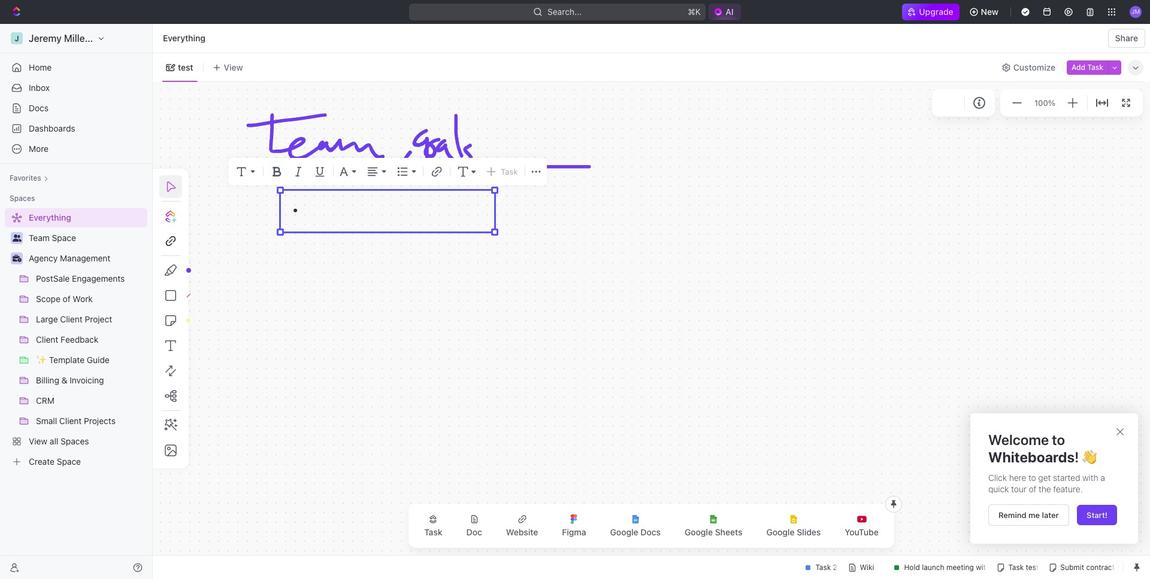 Task type: describe. For each thing, give the bounding box(es) containing it.
user group image
[[12, 235, 21, 242]]

search...
[[548, 7, 582, 17]]

docs inside button
[[641, 528, 661, 538]]

google docs
[[610, 528, 661, 538]]

share
[[1115, 33, 1138, 43]]

google slides
[[767, 528, 821, 538]]

docs inside the sidebar navigation
[[29, 103, 49, 113]]

client for large
[[60, 315, 83, 325]]

billing & invoicing
[[36, 376, 104, 386]]

favorites button
[[5, 171, 53, 186]]

jeremy
[[29, 33, 62, 44]]

click
[[989, 473, 1007, 483]]

customize button
[[998, 59, 1059, 76]]

client feedback
[[36, 335, 98, 345]]

google for google sheets
[[685, 528, 713, 538]]

test
[[178, 62, 193, 72]]

website
[[506, 528, 538, 538]]

google sheets
[[685, 528, 743, 538]]

inbox
[[29, 83, 50, 93]]

agency
[[29, 253, 58, 264]]

postsale engagements
[[36, 274, 125, 284]]

click here to get started with a quick tour of the feature.
[[989, 473, 1107, 495]]

remind me later button
[[989, 505, 1069, 527]]

me
[[1029, 511, 1040, 521]]

with
[[1083, 473, 1099, 483]]

crm
[[36, 396, 54, 406]]

share button
[[1108, 29, 1146, 48]]

feature.
[[1054, 485, 1083, 495]]

figma button
[[553, 508, 596, 545]]

0 vertical spatial spaces
[[10, 194, 35, 203]]

team space
[[29, 233, 76, 243]]

1 vertical spatial client
[[36, 335, 58, 345]]

scope of work link
[[36, 290, 145, 309]]

remind me later
[[999, 511, 1059, 521]]

new
[[981, 7, 999, 17]]

doc button
[[457, 508, 492, 545]]

started
[[1053, 473, 1081, 483]]

management
[[60, 253, 110, 264]]

add task button
[[1067, 60, 1108, 75]]

create space link
[[5, 453, 145, 472]]

client feedback link
[[36, 331, 145, 350]]

workspace
[[99, 33, 148, 44]]

template
[[49, 355, 85, 365]]

website button
[[497, 508, 548, 545]]

all
[[50, 437, 58, 447]]

view for view all spaces
[[29, 437, 47, 447]]

billing
[[36, 376, 59, 386]]

sidebar navigation
[[0, 24, 155, 580]]

space for create space
[[57, 457, 81, 467]]

×
[[1116, 423, 1125, 440]]

google sheets button
[[675, 508, 752, 545]]

sheets
[[715, 528, 743, 538]]

work
[[73, 294, 93, 304]]

start! button
[[1077, 506, 1117, 526]]

projects
[[84, 416, 116, 427]]

postsale engagements link
[[36, 270, 145, 289]]

upgrade link
[[903, 4, 960, 20]]

view all spaces
[[29, 437, 89, 447]]

0 horizontal spatial task button
[[415, 508, 452, 545]]

later
[[1042, 511, 1059, 521]]

docs link
[[5, 99, 147, 118]]

× button
[[1116, 423, 1125, 440]]

test link
[[176, 59, 193, 76]]

client for small
[[59, 416, 82, 427]]

welcome
[[989, 432, 1049, 449]]

view button
[[208, 59, 247, 76]]

crm link
[[36, 392, 145, 411]]

engagements
[[72, 274, 125, 284]]

ai button
[[709, 4, 741, 20]]

everything for the everything link to the top
[[163, 33, 205, 43]]

jeremy miller's workspace, , element
[[11, 32, 23, 44]]

everything for the bottommost the everything link
[[29, 213, 71, 223]]

100%
[[1035, 98, 1056, 108]]

space for team space
[[52, 233, 76, 243]]

agency management
[[29, 253, 110, 264]]

create space
[[29, 457, 81, 467]]

project
[[85, 315, 112, 325]]

tour
[[1011, 485, 1027, 495]]

guide
[[87, 355, 110, 365]]

google for google slides
[[767, 528, 795, 538]]

postsale
[[36, 274, 70, 284]]

invoicing
[[70, 376, 104, 386]]

dialog containing ×
[[971, 414, 1138, 544]]



Task type: locate. For each thing, give the bounding box(es) containing it.
google docs button
[[601, 508, 670, 545]]

a
[[1101, 473, 1105, 483]]

new button
[[964, 2, 1006, 22]]

0 horizontal spatial google
[[610, 528, 638, 538]]

to left get
[[1029, 473, 1036, 483]]

of left 'work'
[[63, 294, 70, 304]]

everything link up test
[[160, 31, 208, 46]]

everything up test
[[163, 33, 205, 43]]

client up client feedback
[[60, 315, 83, 325]]

team space link
[[29, 229, 145, 248]]

tree containing everything
[[5, 209, 147, 472]]

add
[[1072, 63, 1086, 72]]

1 vertical spatial everything link
[[5, 209, 145, 228]]

0 horizontal spatial spaces
[[10, 194, 35, 203]]

1 google from the left
[[610, 528, 638, 538]]

the
[[1039, 485, 1051, 495]]

0 horizontal spatial of
[[63, 294, 70, 304]]

0 vertical spatial docs
[[29, 103, 49, 113]]

0 horizontal spatial docs
[[29, 103, 49, 113]]

1 vertical spatial task button
[[415, 508, 452, 545]]

1 vertical spatial docs
[[641, 528, 661, 538]]

1 vertical spatial space
[[57, 457, 81, 467]]

1 vertical spatial view
[[29, 437, 47, 447]]

view left all
[[29, 437, 47, 447]]

1 horizontal spatial spaces
[[61, 437, 89, 447]]

feedback
[[61, 335, 98, 345]]

tree
[[5, 209, 147, 472]]

welcome to whiteboards ! 👋
[[989, 432, 1097, 466]]

google right the figma
[[610, 528, 638, 538]]

dashboards link
[[5, 119, 147, 138]]

0 vertical spatial of
[[63, 294, 70, 304]]

view right test
[[224, 62, 243, 72]]

view for view
[[224, 62, 243, 72]]

google slides button
[[757, 508, 831, 545]]

of inside the sidebar navigation
[[63, 294, 70, 304]]

1 horizontal spatial everything link
[[160, 31, 208, 46]]

view inside button
[[224, 62, 243, 72]]

whiteboards
[[989, 449, 1075, 466]]

start!
[[1087, 511, 1108, 521]]

google left sheets
[[685, 528, 713, 538]]

0 vertical spatial everything link
[[160, 31, 208, 46]]

space
[[52, 233, 76, 243], [57, 457, 81, 467]]

task
[[1088, 63, 1104, 72], [501, 167, 518, 177], [424, 528, 443, 538]]

more
[[29, 144, 49, 154]]

client up the view all spaces link on the bottom of page
[[59, 416, 82, 427]]

google inside button
[[610, 528, 638, 538]]

business time image
[[12, 255, 21, 262]]

2 google from the left
[[685, 528, 713, 538]]

figma
[[562, 528, 586, 538]]

0 vertical spatial task button
[[483, 164, 520, 180]]

view button
[[208, 53, 247, 81]]

1 vertical spatial spaces
[[61, 437, 89, 447]]

google
[[610, 528, 638, 538], [685, 528, 713, 538], [767, 528, 795, 538]]

0 horizontal spatial task
[[424, 528, 443, 538]]

view all spaces link
[[5, 433, 145, 452]]

3 google from the left
[[767, 528, 795, 538]]

of inside click here to get started with a quick tour of the feature.
[[1029, 485, 1037, 495]]

2 vertical spatial task
[[424, 528, 443, 538]]

1 horizontal spatial docs
[[641, 528, 661, 538]]

more button
[[5, 140, 147, 159]]

task button
[[483, 164, 520, 180], [415, 508, 452, 545]]

0 vertical spatial everything
[[163, 33, 205, 43]]

space down the view all spaces link on the bottom of page
[[57, 457, 81, 467]]

spaces down favorites
[[10, 194, 35, 203]]

home
[[29, 62, 52, 72]]

scope
[[36, 294, 60, 304]]

slides
[[797, 528, 821, 538]]

jm
[[1132, 8, 1140, 15]]

team
[[29, 233, 50, 243]]

docs
[[29, 103, 49, 113], [641, 528, 661, 538]]

customize
[[1014, 62, 1056, 72]]

2 horizontal spatial google
[[767, 528, 795, 538]]

1 horizontal spatial task
[[501, 167, 518, 177]]

client down large
[[36, 335, 58, 345]]

1 horizontal spatial everything
[[163, 33, 205, 43]]

inbox link
[[5, 78, 147, 98]]

dropdown menu image
[[410, 164, 418, 180]]

google inside button
[[767, 528, 795, 538]]

small client projects link
[[36, 412, 145, 431]]

!
[[1075, 449, 1079, 466]]

large
[[36, 315, 58, 325]]

scope of work
[[36, 294, 93, 304]]

1 vertical spatial to
[[1029, 473, 1036, 483]]

to inside click here to get started with a quick tour of the feature.
[[1029, 473, 1036, 483]]

2 vertical spatial client
[[59, 416, 82, 427]]

0 horizontal spatial to
[[1029, 473, 1036, 483]]

jm button
[[1126, 2, 1146, 22]]

j
[[15, 34, 19, 43]]

2 horizontal spatial task
[[1088, 63, 1104, 72]]

remind
[[999, 511, 1027, 521]]

0 vertical spatial to
[[1052, 432, 1065, 449]]

add task
[[1072, 63, 1104, 72]]

👋
[[1082, 449, 1097, 466]]

ai
[[726, 7, 734, 17]]

dialog
[[971, 414, 1138, 544]]

agency management link
[[29, 249, 145, 268]]

google inside button
[[685, 528, 713, 538]]

1 horizontal spatial task button
[[483, 164, 520, 180]]

small client projects
[[36, 416, 116, 427]]

0 horizontal spatial everything link
[[5, 209, 145, 228]]

✨
[[36, 355, 47, 365]]

1 horizontal spatial google
[[685, 528, 713, 538]]

dashboards
[[29, 123, 75, 134]]

0 vertical spatial task
[[1088, 63, 1104, 72]]

spaces down small client projects
[[61, 437, 89, 447]]

get
[[1039, 473, 1051, 483]]

to up the whiteboards
[[1052, 432, 1065, 449]]

everything inside tree
[[29, 213, 71, 223]]

everything
[[163, 33, 205, 43], [29, 213, 71, 223]]

to inside welcome to whiteboards ! 👋
[[1052, 432, 1065, 449]]

⌘k
[[688, 7, 701, 17]]

1 horizontal spatial of
[[1029, 485, 1037, 495]]

here
[[1009, 473, 1027, 483]]

youtube
[[845, 528, 879, 538]]

view
[[224, 62, 243, 72], [29, 437, 47, 447]]

google left "slides"
[[767, 528, 795, 538]]

0 horizontal spatial view
[[29, 437, 47, 447]]

upgrade
[[919, 7, 954, 17]]

&
[[61, 376, 67, 386]]

1 horizontal spatial to
[[1052, 432, 1065, 449]]

everything link up the team space link at left
[[5, 209, 145, 228]]

youtube button
[[835, 508, 888, 545]]

0 vertical spatial space
[[52, 233, 76, 243]]

create
[[29, 457, 54, 467]]

to
[[1052, 432, 1065, 449], [1029, 473, 1036, 483]]

view inside tree
[[29, 437, 47, 447]]

billing & invoicing link
[[36, 371, 145, 391]]

google for google docs
[[610, 528, 638, 538]]

0 vertical spatial view
[[224, 62, 243, 72]]

✨ template guide link
[[36, 351, 145, 370]]

of
[[63, 294, 70, 304], [1029, 485, 1037, 495]]

favorites
[[10, 174, 41, 183]]

everything up team space
[[29, 213, 71, 223]]

1 vertical spatial everything
[[29, 213, 71, 223]]

everything link
[[160, 31, 208, 46], [5, 209, 145, 228]]

tree inside the sidebar navigation
[[5, 209, 147, 472]]

✨ template guide
[[36, 355, 110, 365]]

home link
[[5, 58, 147, 77]]

space up agency management
[[52, 233, 76, 243]]

large client project link
[[36, 310, 145, 330]]

0 horizontal spatial everything
[[29, 213, 71, 223]]

1 vertical spatial task
[[501, 167, 518, 177]]

0 vertical spatial client
[[60, 315, 83, 325]]

1 horizontal spatial view
[[224, 62, 243, 72]]

1 vertical spatial of
[[1029, 485, 1037, 495]]

jeremy miller's workspace
[[29, 33, 148, 44]]

of left the at the right bottom
[[1029, 485, 1037, 495]]



Task type: vqa. For each thing, say whether or not it's contained in the screenshot.
'docs' inside docs 'link'
yes



